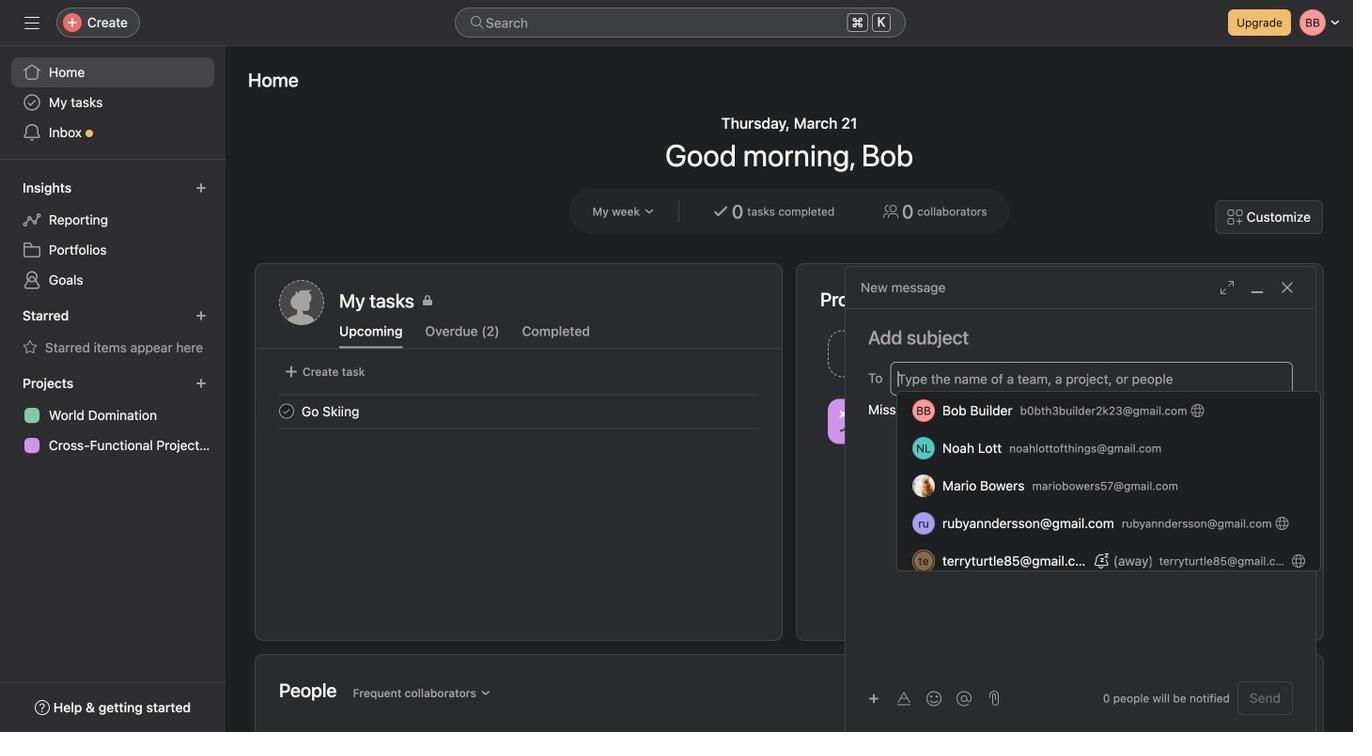 Task type: describe. For each thing, give the bounding box(es) containing it.
minimize image
[[1250, 280, 1265, 295]]

Type the name of a team, a project, or people text field
[[898, 368, 1283, 390]]

line_and_symbols image
[[839, 410, 862, 433]]

rocket image
[[1080, 343, 1102, 365]]

Mark complete checkbox
[[275, 400, 298, 423]]

Search tasks, projects, and more text field
[[455, 8, 906, 38]]

mark complete image
[[275, 400, 298, 423]]

1 vertical spatial list item
[[257, 394, 782, 428]]

global element
[[0, 46, 226, 159]]

Add subject text field
[[846, 324, 1316, 351]]



Task type: vqa. For each thing, say whether or not it's contained in the screenshot.
REPORTING link
no



Task type: locate. For each thing, give the bounding box(es) containing it.
new insights image
[[196, 182, 207, 194]]

at mention image
[[957, 691, 972, 706]]

hide sidebar image
[[24, 15, 39, 30]]

toolbar
[[861, 685, 981, 712]]

insights element
[[0, 171, 226, 299]]

0 vertical spatial list item
[[821, 325, 1061, 383]]

starred element
[[0, 299, 226, 367]]

projects element
[[0, 367, 226, 464]]

expand popout to full screen image
[[1220, 280, 1235, 295]]

insert an object image
[[869, 693, 880, 705]]

add items to starred image
[[196, 310, 207, 321]]

add profile photo image
[[279, 280, 324, 325]]

dialog
[[846, 267, 1316, 732]]

new project or portfolio image
[[196, 378, 207, 389]]

0 horizontal spatial list item
[[257, 394, 782, 428]]

list box
[[898, 392, 1321, 571]]

None field
[[455, 8, 906, 38]]

close image
[[1280, 280, 1295, 295]]

list item
[[821, 325, 1061, 383], [257, 394, 782, 428]]

1 horizontal spatial list item
[[821, 325, 1061, 383]]



